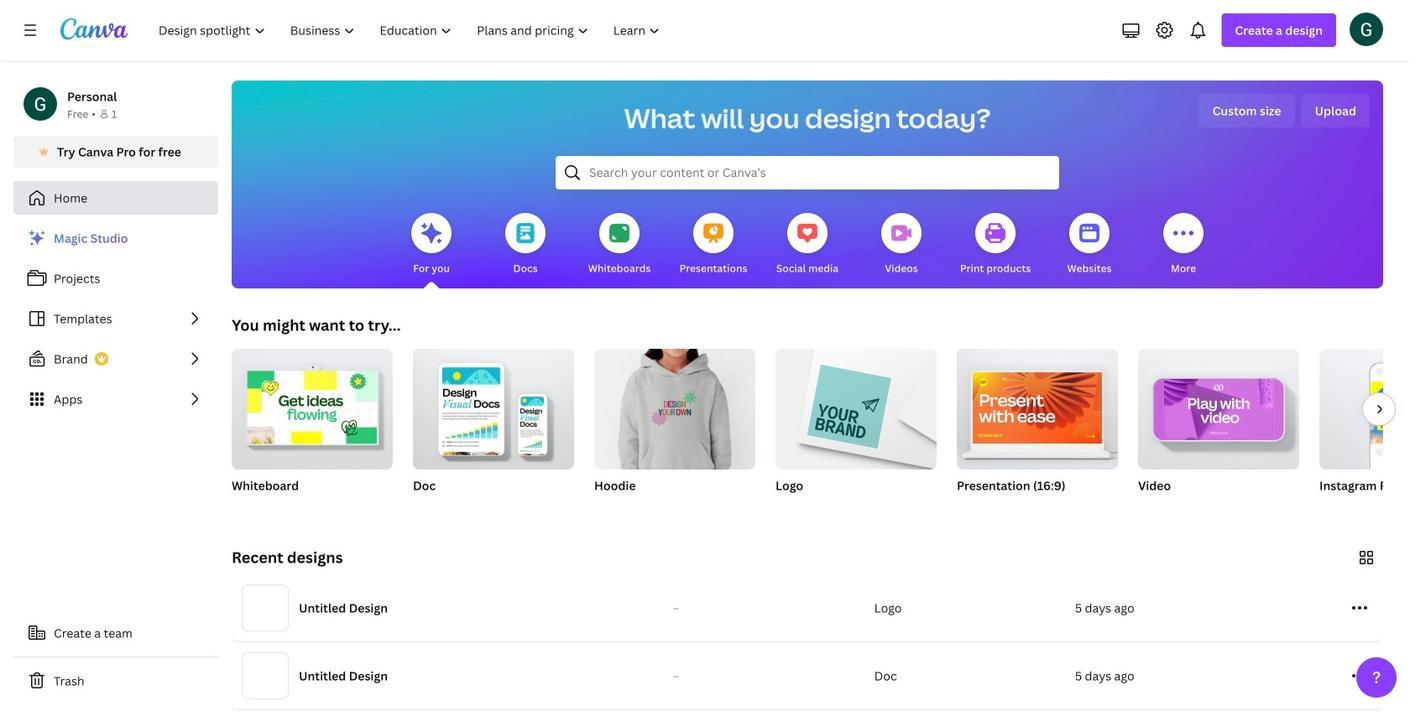 Task type: vqa. For each thing, say whether or not it's contained in the screenshot.
HALLOWEEN WITCH CAT image
no



Task type: describe. For each thing, give the bounding box(es) containing it.
greg robinson image
[[1350, 12, 1383, 46]]

top level navigation element
[[148, 13, 674, 47]]



Task type: locate. For each thing, give the bounding box(es) containing it.
list
[[13, 222, 218, 416]]

None search field
[[556, 156, 1059, 190]]

group
[[232, 342, 393, 515], [232, 342, 393, 470], [413, 342, 574, 515], [413, 342, 574, 470], [594, 342, 756, 515], [594, 342, 756, 470], [776, 342, 937, 515], [776, 342, 937, 470], [957, 349, 1118, 515], [957, 349, 1118, 470], [1138, 349, 1299, 515], [1320, 349, 1410, 515]]

Search search field
[[589, 157, 1026, 189]]



